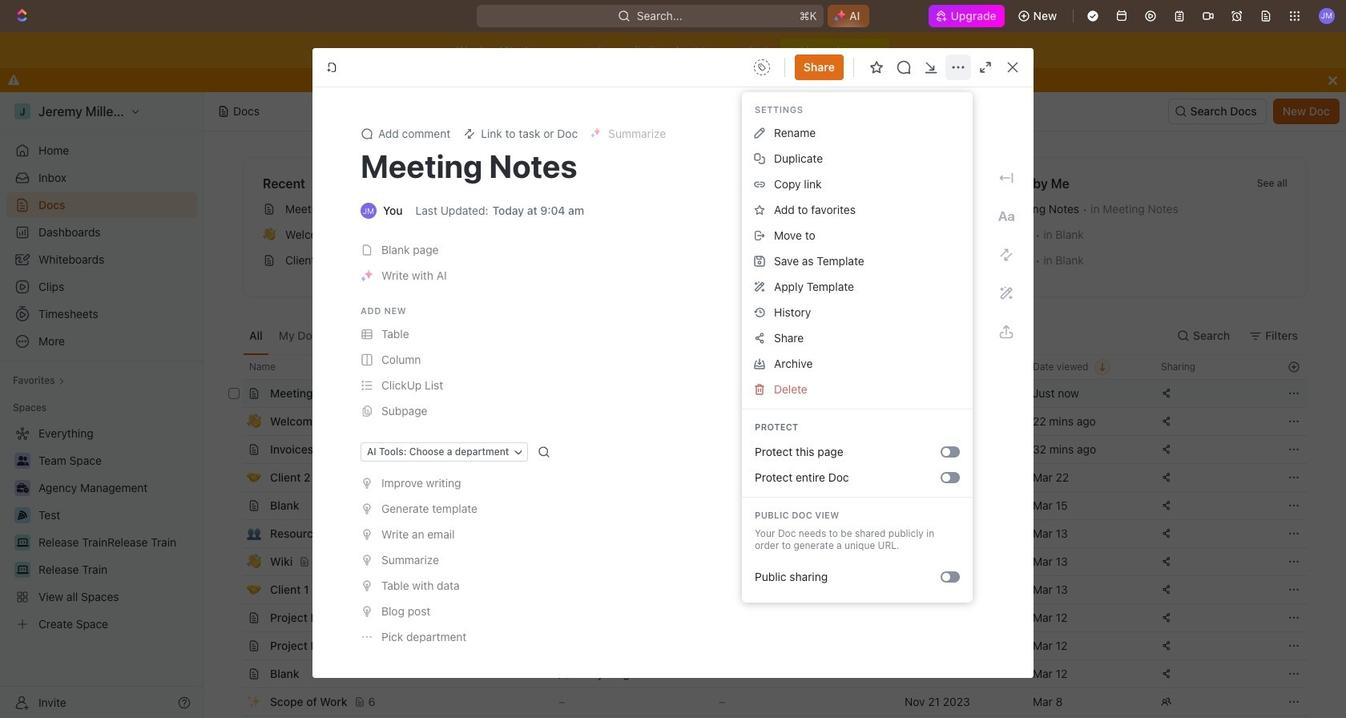 Task type: describe. For each thing, give the bounding box(es) containing it.
sidebar navigation
[[0, 92, 204, 718]]



Task type: vqa. For each thing, say whether or not it's contained in the screenshot.
SIDEBAR NAVIGATION
yes



Task type: locate. For each thing, give the bounding box(es) containing it.
tab list
[[243, 317, 640, 354]]

row
[[225, 354, 1308, 380], [225, 379, 1308, 408], [225, 407, 1308, 436], [225, 435, 1308, 464], [225, 463, 1308, 492], [243, 491, 1308, 520], [225, 519, 1308, 548], [225, 548, 1308, 576], [225, 576, 1308, 604], [225, 604, 1308, 632], [225, 632, 1308, 661], [225, 660, 1308, 689], [225, 688, 1308, 717]]

tree
[[6, 421, 197, 637]]

table
[[225, 354, 1308, 718]]

tree inside sidebar navigation
[[6, 421, 197, 637]]

column header
[[225, 354, 243, 380]]

cell
[[895, 380, 1024, 407], [225, 408, 243, 435], [895, 408, 1024, 435], [225, 436, 243, 463], [225, 464, 243, 491], [895, 492, 1024, 519], [225, 520, 243, 548], [225, 548, 243, 576], [225, 576, 243, 604], [225, 604, 243, 632], [225, 632, 243, 660], [225, 661, 243, 688], [225, 689, 243, 716]]



